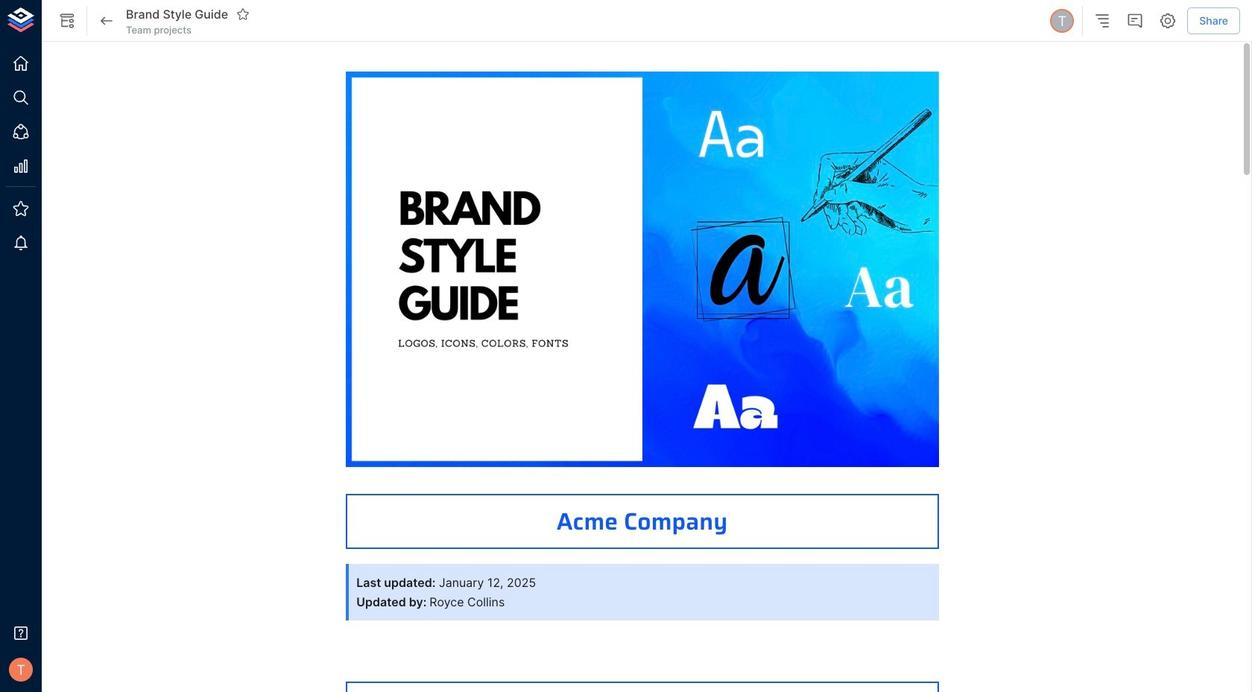 Task type: locate. For each thing, give the bounding box(es) containing it.
favorite image
[[237, 7, 250, 21]]

go back image
[[98, 12, 116, 30]]



Task type: describe. For each thing, give the bounding box(es) containing it.
show wiki image
[[58, 12, 76, 30]]

comments image
[[1127, 12, 1145, 30]]

table of contents image
[[1094, 12, 1112, 30]]

settings image
[[1160, 12, 1177, 30]]



Task type: vqa. For each thing, say whether or not it's contained in the screenshot.
Show Wiki icon
yes



